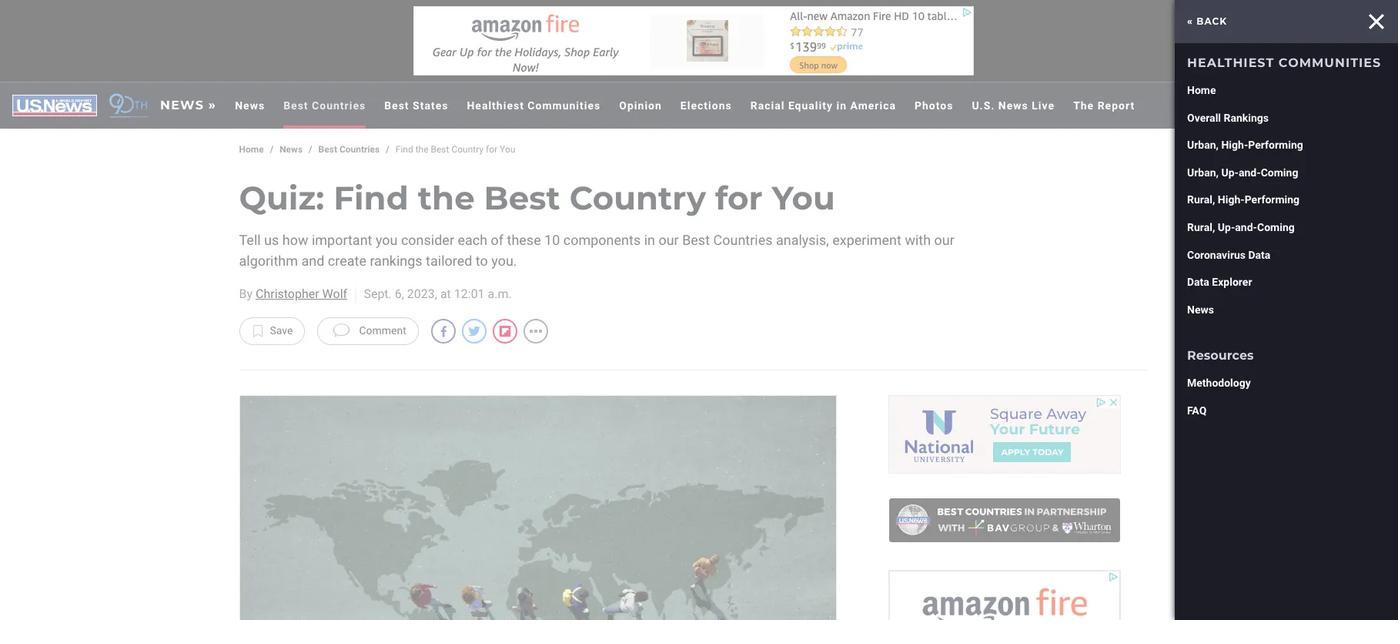 Task type: vqa. For each thing, say whether or not it's contained in the screenshot.
about to the top
no



Task type: locate. For each thing, give the bounding box(es) containing it.
high- inside urban, high-performing link
[[1222, 139, 1249, 151]]

in right components
[[644, 232, 655, 248]]

0 vertical spatial countries
[[312, 99, 366, 112]]

healthiest for topmost healthiest communities link
[[1188, 55, 1275, 70]]

0 vertical spatial for
[[486, 144, 498, 155]]

welcome,
[[1188, 370, 1266, 384]]

1 horizontal spatial data
[[1249, 248, 1271, 261]]

rural, up coronavirus
[[1188, 221, 1216, 233]]

in
[[837, 99, 847, 112], [644, 232, 655, 248]]

urban, up-and-coming link
[[1182, 159, 1393, 187]]

create
[[328, 253, 367, 269]]

2 vertical spatial communities
[[1258, 137, 1345, 152]]

you up analysis,
[[772, 178, 836, 218]]

0 vertical spatial urban,
[[1188, 139, 1219, 151]]

quiz:
[[239, 178, 324, 218]]

urban, down "overall"
[[1188, 139, 1219, 151]]

2 vertical spatial countries
[[714, 232, 773, 248]]

1 horizontal spatial in
[[837, 99, 847, 112]]

0 vertical spatial performing
[[1249, 139, 1304, 151]]

healthiest communities link
[[1188, 55, 1382, 70], [458, 82, 610, 129], [1182, 129, 1381, 160]]

0 vertical spatial up-
[[1222, 166, 1239, 179]]

0 vertical spatial and-
[[1239, 166, 1261, 179]]

1 horizontal spatial for
[[716, 178, 763, 218]]

coronavirus data
[[1188, 248, 1271, 261]]

home up "overall"
[[1188, 84, 1217, 96]]

elections
[[681, 99, 732, 112]]

coming inside urban, up-and-coming link
[[1261, 166, 1299, 179]]

0 vertical spatial home link
[[1182, 77, 1393, 104]]

coming down urban, high-performing link
[[1261, 166, 1299, 179]]

in inside tell us how important you consider each of these 10 components in our best countries analysis, experiment with our algorithm and create rankings tailored to you.
[[644, 232, 655, 248]]

at
[[440, 287, 451, 301]]

healthiest down overall rankings
[[1188, 137, 1254, 152]]

1 vertical spatial urban,
[[1188, 166, 1219, 179]]

u.s.
[[972, 99, 995, 112]]

news
[[1188, 12, 1231, 27], [160, 98, 204, 112], [235, 99, 265, 112], [999, 99, 1029, 112], [280, 144, 303, 155], [1188, 303, 1215, 316]]

find
[[396, 144, 413, 155], [334, 178, 409, 218]]

communities down close image
[[1279, 55, 1382, 70]]

country down best states 'link'
[[452, 144, 484, 155]]

1 vertical spatial find
[[334, 178, 409, 218]]

healthiest communities for topmost healthiest communities link
[[1188, 55, 1382, 70]]

communities down overall rankings link
[[1258, 137, 1345, 152]]

0 vertical spatial high-
[[1222, 139, 1249, 151]]

christopher
[[256, 287, 319, 301]]

0 vertical spatial healthiest
[[1188, 55, 1275, 70]]

performing down urban, up-and-coming link
[[1245, 194, 1300, 206]]

healthiest up find the best country for you
[[467, 99, 524, 112]]

overall rankings link
[[1182, 104, 1393, 132]]

1 horizontal spatial you
[[772, 178, 836, 218]]

0 vertical spatial healthiest communities
[[1188, 55, 1382, 70]]

and-
[[1239, 166, 1261, 179], [1236, 221, 1258, 233]]

up- for rural,
[[1218, 221, 1236, 233]]

you
[[376, 232, 398, 248]]

1 vertical spatial and-
[[1236, 221, 1258, 233]]

1 vertical spatial high-
[[1218, 194, 1245, 206]]

0 horizontal spatial data
[[1188, 276, 1210, 288]]

up- up rural, high-performing
[[1222, 166, 1239, 179]]

1 vertical spatial best countries link
[[319, 144, 380, 156]]

coronavirus data link
[[1182, 242, 1393, 269]]

0 horizontal spatial our
[[659, 232, 679, 248]]

0 vertical spatial home
[[1188, 84, 1217, 96]]

home link up quiz: at the left top
[[239, 144, 264, 156]]

rural, for rural, up-and-coming
[[1188, 221, 1216, 233]]

and- inside rural, up-and-coming link
[[1236, 221, 1258, 233]]

how
[[282, 232, 308, 248]]

communities left opinion link
[[528, 99, 601, 112]]

urban, inside urban, high-performing link
[[1188, 139, 1219, 151]]

urban, for urban, high-performing
[[1188, 139, 1219, 151]]

2 vertical spatial healthiest
[[1188, 137, 1254, 152]]

1 rural, from the top
[[1188, 194, 1216, 206]]

rural, up-and-coming
[[1188, 221, 1295, 233]]

up- up coronavirus data
[[1218, 221, 1236, 233]]

2 urban, from the top
[[1188, 166, 1219, 179]]

1 vertical spatial performing
[[1245, 194, 1300, 206]]

our right with
[[935, 232, 955, 248]]

and- down rural, high-performing
[[1236, 221, 1258, 233]]

rural, up "rural, up-and-coming"
[[1188, 194, 1216, 206]]

0 vertical spatial country
[[452, 144, 484, 155]]

« back
[[1188, 16, 1228, 27]]

u.s. news and world report logo image
[[12, 95, 97, 116]]

1 vertical spatial in
[[644, 232, 655, 248]]

tell us how important you consider each of these 10 components in our best countries analysis, experiment with our algorithm and create rankings tailored to you.
[[239, 232, 955, 269]]

0 vertical spatial rural,
[[1188, 194, 1216, 206]]

rural,
[[1188, 194, 1216, 206], [1188, 221, 1216, 233]]

1 vertical spatial healthiest
[[467, 99, 524, 112]]

reading list
[[1188, 414, 1268, 429]]

urban,
[[1188, 139, 1219, 151], [1188, 166, 1219, 179]]

the
[[416, 144, 429, 155], [418, 178, 475, 218]]

communities
[[1279, 55, 1382, 70], [528, 99, 601, 112], [1258, 137, 1345, 152]]

high- up "rural, up-and-coming"
[[1218, 194, 1245, 206]]

for
[[486, 144, 498, 155], [716, 178, 763, 218]]

you.
[[492, 253, 517, 269]]

0 horizontal spatial country
[[452, 144, 484, 155]]

find up you
[[334, 178, 409, 218]]

experiment
[[833, 232, 902, 248]]

rankings
[[370, 253, 423, 269]]

close image
[[1358, 14, 1373, 29]]

list
[[1245, 414, 1268, 429]]

and- inside urban, up-and-coming link
[[1239, 166, 1261, 179]]

performing inside urban, high-performing link
[[1249, 139, 1304, 151]]

coming for urban, up-and-coming
[[1261, 166, 1299, 179]]

news link
[[1188, 12, 1231, 27], [226, 82, 274, 129], [154, 92, 223, 119], [280, 144, 303, 156], [1182, 296, 1393, 324]]

advertisement region
[[413, 6, 974, 75], [889, 396, 1120, 473], [889, 571, 1120, 620]]

consider
[[401, 232, 454, 248]]

home up quiz: at the left top
[[239, 144, 264, 155]]

high- inside rural, high-performing link
[[1218, 194, 1245, 206]]

urban, up rural, high-performing
[[1188, 166, 1219, 179]]

0 vertical spatial data
[[1249, 248, 1271, 261]]

0 horizontal spatial for
[[486, 144, 498, 155]]

best countries link
[[274, 82, 375, 129], [319, 144, 380, 156]]

1 vertical spatial communities
[[528, 99, 601, 112]]

coming
[[1261, 166, 1299, 179], [1258, 221, 1295, 233]]

2 rural, from the top
[[1188, 221, 1216, 233]]

best countries
[[284, 99, 366, 112], [319, 144, 380, 155]]

country
[[452, 144, 484, 155], [570, 178, 706, 218]]

1 vertical spatial up-
[[1218, 221, 1236, 233]]

1 vertical spatial healthiest communities
[[467, 99, 601, 112]]

christopher wolf link
[[256, 287, 347, 301]]

the down best states on the left of page
[[416, 144, 429, 155]]

0 horizontal spatial in
[[644, 232, 655, 248]]

performing for urban, high-performing
[[1249, 139, 1304, 151]]

healthiest communities for healthiest communities link to the middle
[[467, 99, 601, 112]]

healthiest
[[1188, 55, 1275, 70], [467, 99, 524, 112], [1188, 137, 1254, 152]]

country up components
[[570, 178, 706, 218]]

data down "rural, up-and-coming"
[[1249, 248, 1271, 261]]

live
[[1032, 99, 1055, 112]]

home link up rankings
[[1182, 77, 1393, 104]]

90th anniversary logo image
[[109, 93, 148, 118]]

performing inside rural, high-performing link
[[1245, 194, 1300, 206]]

healthiest down « back 'button' on the top right of page
[[1188, 55, 1275, 70]]

in right equality
[[837, 99, 847, 112]]

each
[[458, 232, 488, 248]]

and- for rural,
[[1236, 221, 1258, 233]]

data down coronavirus
[[1188, 276, 1210, 288]]

up-
[[1222, 166, 1239, 179], [1218, 221, 1236, 233]]

12:01
[[454, 287, 485, 301]]

healthiest communities
[[1188, 55, 1382, 70], [467, 99, 601, 112], [1188, 137, 1345, 152]]

1 vertical spatial home link
[[239, 144, 264, 156]]

states
[[413, 99, 449, 112]]

0 vertical spatial you
[[500, 144, 516, 155]]

best
[[284, 99, 309, 112], [384, 99, 409, 112], [319, 144, 337, 155], [431, 144, 449, 155], [484, 178, 561, 218], [683, 232, 710, 248]]

home
[[1188, 84, 1217, 96], [239, 144, 264, 155]]

urban, inside urban, up-and-coming link
[[1188, 166, 1219, 179]]

1 horizontal spatial our
[[935, 232, 955, 248]]

performing
[[1249, 139, 1304, 151], [1245, 194, 1300, 206]]

0 vertical spatial find
[[396, 144, 413, 155]]

group of young adults, photographed from above, on various painted tarmac surface, at sunrise. image
[[239, 395, 837, 620]]

high-
[[1222, 139, 1249, 151], [1218, 194, 1245, 206]]

coming down rural, high-performing link
[[1258, 221, 1295, 233]]

0 vertical spatial coming
[[1261, 166, 1299, 179]]

and- down urban, high-performing
[[1239, 166, 1261, 179]]

1 vertical spatial coming
[[1258, 221, 1295, 233]]

methodology
[[1188, 377, 1251, 389]]

1 urban, from the top
[[1188, 139, 1219, 151]]

1 vertical spatial countries
[[340, 144, 380, 155]]

data
[[1249, 248, 1271, 261], [1188, 276, 1210, 288]]

algorithm
[[239, 253, 298, 269]]

healthiest for bottommost healthiest communities link
[[1188, 137, 1254, 152]]

find down best states 'link'
[[396, 144, 413, 155]]

you up the quiz: find the best country for you
[[500, 144, 516, 155]]

urban, for urban, up-and-coming
[[1188, 166, 1219, 179]]

data inside 'link'
[[1188, 276, 1210, 288]]

coming for rural, up-and-coming
[[1258, 221, 1295, 233]]

2 vertical spatial healthiest communities
[[1188, 137, 1345, 152]]

u.s. news live
[[972, 99, 1055, 112]]

you
[[500, 144, 516, 155], [772, 178, 836, 218]]

faq
[[1188, 404, 1207, 417]]

1 vertical spatial data
[[1188, 276, 1210, 288]]

our right components
[[659, 232, 679, 248]]

1 vertical spatial rural,
[[1188, 221, 1216, 233]]

0 horizontal spatial home
[[239, 144, 264, 155]]

1 vertical spatial country
[[570, 178, 706, 218]]

0 horizontal spatial home link
[[239, 144, 264, 156]]

0 vertical spatial best countries
[[284, 99, 366, 112]]

coming inside rural, up-and-coming link
[[1258, 221, 1295, 233]]

performing down overall rankings link
[[1249, 139, 1304, 151]]

racial equality in america link
[[742, 82, 906, 129]]

6,
[[395, 287, 404, 301]]

save
[[270, 324, 293, 337]]

resources
[[1188, 348, 1254, 363]]

high- down overall rankings
[[1222, 139, 1249, 151]]

1 vertical spatial advertisement region
[[889, 396, 1120, 473]]

rural, high-performing
[[1188, 194, 1300, 206]]

1 our from the left
[[659, 232, 679, 248]]

countries
[[312, 99, 366, 112], [340, 144, 380, 155], [714, 232, 773, 248]]

the up the consider at the left
[[418, 178, 475, 218]]



Task type: describe. For each thing, give the bounding box(es) containing it.
quiz: find the best country for you
[[239, 178, 836, 218]]

welcome, james.peterson1902@gmail.com
[[1188, 370, 1338, 400]]

james.peterson1902@gmail.com
[[1188, 388, 1338, 400]]

close image
[[1369, 14, 1385, 29]]

2 our from the left
[[935, 232, 955, 248]]

the
[[1074, 99, 1095, 112]]

data explorer
[[1188, 276, 1253, 288]]

wolf
[[322, 287, 347, 301]]

0 horizontal spatial you
[[500, 144, 516, 155]]

racial equality in america
[[751, 99, 897, 112]]

the report
[[1074, 99, 1135, 112]]

0 vertical spatial best countries link
[[274, 82, 375, 129]]

coronavirus
[[1188, 248, 1246, 261]]

and- for urban,
[[1239, 166, 1261, 179]]

0 vertical spatial in
[[837, 99, 847, 112]]

1 vertical spatial home
[[239, 144, 264, 155]]

data explorer link
[[1182, 269, 1393, 296]]

1 horizontal spatial home link
[[1182, 77, 1393, 104]]

america
[[851, 99, 897, 112]]

components
[[564, 232, 641, 248]]

explorer
[[1213, 276, 1253, 288]]

us
[[264, 232, 279, 248]]

find the best country for you
[[396, 144, 516, 155]]

opinion
[[619, 99, 662, 112]]

comment button
[[318, 317, 419, 345]]

faq link
[[1182, 397, 1393, 425]]

save button
[[239, 317, 305, 345]]

1 vertical spatial best countries
[[319, 144, 380, 155]]

healthiest for healthiest communities link to the middle
[[467, 99, 524, 112]]

a.m.
[[488, 287, 512, 301]]

best inside tell us how important you consider each of these 10 components in our best countries analysis, experiment with our algorithm and create rankings tailored to you.
[[683, 232, 710, 248]]

1 horizontal spatial country
[[570, 178, 706, 218]]

best states
[[384, 99, 449, 112]]

urban, up-and-coming
[[1188, 166, 1299, 179]]

0 vertical spatial healthiest communities link
[[1188, 55, 1382, 70]]

u.s. news live link
[[963, 82, 1065, 129]]

by christopher wolf | sept. 6, 2023, at 12:01 a.m.
[[239, 283, 512, 305]]

2 vertical spatial healthiest communities link
[[1182, 129, 1381, 160]]

urban, high-performing link
[[1182, 132, 1393, 159]]

rural, up-and-coming link
[[1182, 214, 1393, 242]]

with
[[905, 232, 931, 248]]

healthiest communities for bottommost healthiest communities link
[[1188, 137, 1345, 152]]

photos
[[915, 99, 954, 112]]

|
[[354, 283, 358, 305]]

high- for urban,
[[1222, 139, 1249, 151]]

elections link
[[672, 82, 742, 129]]

by
[[239, 287, 253, 301]]

reading list link
[[1182, 406, 1381, 437]]

sept.
[[364, 287, 392, 301]]

2 vertical spatial advertisement region
[[889, 571, 1120, 620]]

2023,
[[407, 287, 437, 301]]

rural, high-performing link
[[1182, 187, 1393, 214]]

report
[[1098, 99, 1135, 112]]

comment
[[359, 324, 407, 337]]

up- for urban,
[[1222, 166, 1239, 179]]

rural, for rural, high-performing
[[1188, 194, 1216, 206]]

best states link
[[375, 82, 458, 129]]

opinion link
[[610, 82, 672, 129]]

overall rankings
[[1188, 111, 1269, 124]]

0 vertical spatial communities
[[1279, 55, 1382, 70]]

0 vertical spatial advertisement region
[[413, 6, 974, 75]]

analysis,
[[776, 232, 829, 248]]

1 vertical spatial you
[[772, 178, 836, 218]]

equality
[[789, 99, 833, 112]]

reading
[[1188, 414, 1241, 429]]

important
[[312, 232, 372, 248]]

overall
[[1188, 111, 1222, 124]]

0 vertical spatial the
[[416, 144, 429, 155]]

1 vertical spatial for
[[716, 178, 763, 218]]

urban, high-performing
[[1188, 139, 1304, 151]]

of
[[491, 232, 504, 248]]

photos link
[[906, 82, 963, 129]]

and
[[302, 253, 325, 269]]

tell
[[239, 232, 261, 248]]

to
[[476, 253, 488, 269]]

methodology link
[[1182, 370, 1393, 397]]

« back button
[[1182, 9, 1234, 34]]

rankings
[[1224, 111, 1269, 124]]

10
[[545, 232, 560, 248]]

racial
[[751, 99, 785, 112]]

1 horizontal spatial home
[[1188, 84, 1217, 96]]

tailored
[[426, 253, 472, 269]]

the report link
[[1065, 82, 1145, 129]]

countries inside tell us how important you consider each of these 10 components in our best countries analysis, experiment with our algorithm and create rankings tailored to you.
[[714, 232, 773, 248]]

these
[[507, 232, 541, 248]]

1 vertical spatial the
[[418, 178, 475, 218]]

best inside 'link'
[[384, 99, 409, 112]]

high- for rural,
[[1218, 194, 1245, 206]]

1 vertical spatial healthiest communities link
[[458, 82, 610, 129]]

performing for rural, high-performing
[[1245, 194, 1300, 206]]

news inside 'link'
[[999, 99, 1029, 112]]



